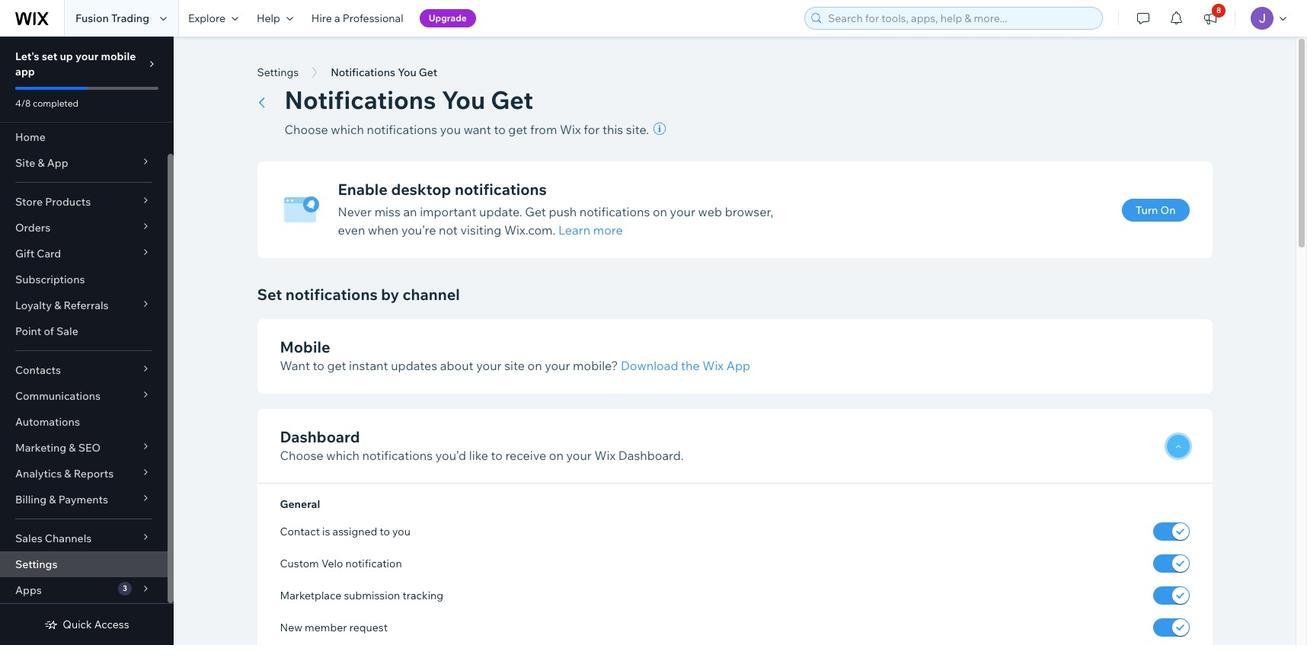Task type: describe. For each thing, give the bounding box(es) containing it.
communications button
[[0, 383, 168, 409]]

enable
[[338, 180, 388, 199]]

sales channels
[[15, 532, 92, 545]]

you inside button
[[398, 66, 416, 79]]

payments
[[58, 493, 108, 507]]

want
[[280, 358, 310, 373]]

dashboard.
[[618, 448, 684, 463]]

mobile want to get instant updates about your site on your mobile? download the wix app
[[280, 337, 750, 373]]

sales
[[15, 532, 42, 545]]

push
[[549, 204, 577, 219]]

hire a professional link
[[302, 0, 413, 37]]

notifications down notifications you get button
[[367, 122, 437, 137]]

turn on
[[1136, 203, 1176, 217]]

notifications up update.
[[455, 180, 547, 199]]

on for never
[[653, 204, 667, 219]]

the
[[681, 358, 700, 373]]

this
[[602, 122, 623, 137]]

1 vertical spatial get
[[491, 85, 533, 115]]

quick access button
[[44, 618, 129, 631]]

channels
[[45, 532, 92, 545]]

visiting
[[460, 222, 501, 238]]

upgrade
[[429, 12, 467, 24]]

to inside dashboard choose which notifications you'd like to receive on your wix dashboard.
[[491, 448, 503, 463]]

quick
[[63, 618, 92, 631]]

your left mobile?
[[545, 358, 570, 373]]

settings button
[[249, 61, 306, 84]]

enable desktop notifications image
[[280, 189, 321, 230]]

site & app
[[15, 156, 68, 170]]

mobile
[[101, 50, 136, 63]]

update.
[[479, 204, 522, 219]]

store products
[[15, 195, 91, 209]]

gift
[[15, 247, 34, 260]]

site.
[[626, 122, 649, 137]]

desktop
[[391, 180, 451, 199]]

dashboard
[[280, 427, 360, 446]]

card
[[37, 247, 61, 260]]

1 vertical spatial notifications
[[284, 85, 436, 115]]

point of sale link
[[0, 318, 168, 344]]

site
[[15, 156, 35, 170]]

store
[[15, 195, 43, 209]]

set
[[257, 285, 282, 304]]

assigned
[[333, 525, 377, 539]]

sidebar element
[[0, 37, 174, 645]]

& for billing
[[49, 493, 56, 507]]

app
[[15, 65, 35, 78]]

learn more link
[[558, 221, 623, 239]]

even
[[338, 222, 365, 238]]

marketing
[[15, 441, 66, 455]]

billing & payments
[[15, 493, 108, 507]]

more
[[593, 222, 623, 238]]

marketing & seo
[[15, 441, 101, 455]]

loyalty & referrals button
[[0, 292, 168, 318]]

gift card
[[15, 247, 61, 260]]

download the wix app button
[[621, 356, 750, 375]]

contacts
[[15, 363, 61, 377]]

set
[[42, 50, 57, 63]]

a
[[334, 11, 340, 25]]

your left site
[[476, 358, 502, 373]]

reports
[[74, 467, 114, 481]]

choose which notifications you want to get from wix for this site.
[[284, 122, 649, 137]]

never miss an important update. get push notifications on your web browser, even when you're not visiting wix.com.
[[338, 204, 773, 238]]

4/8 completed
[[15, 97, 79, 109]]

which inside dashboard choose which notifications you'd like to receive on your wix dashboard.
[[326, 448, 360, 463]]

notifications inside button
[[331, 66, 395, 79]]

custom
[[280, 557, 319, 571]]

set notifications by channel
[[257, 285, 460, 304]]

request
[[349, 621, 388, 634]]

notification
[[345, 557, 402, 571]]

get inside notifications you get button
[[419, 66, 437, 79]]

notifications you get button
[[323, 61, 445, 84]]

mobile
[[280, 337, 330, 356]]

never
[[338, 204, 372, 219]]

app inside "dropdown button"
[[47, 156, 68, 170]]

updates
[[391, 358, 437, 373]]

to right assigned
[[380, 525, 390, 539]]

point of sale
[[15, 324, 78, 338]]

site
[[504, 358, 525, 373]]

contact is assigned to you
[[280, 525, 411, 539]]

on for dashboard
[[549, 448, 564, 463]]

by
[[381, 285, 399, 304]]

apps
[[15, 583, 42, 597]]

on
[[1160, 203, 1176, 217]]

0 vertical spatial get
[[508, 122, 527, 137]]

analytics & reports
[[15, 467, 114, 481]]

products
[[45, 195, 91, 209]]

turn on button
[[1122, 198, 1189, 221]]

tracking
[[403, 589, 443, 602]]

learn more
[[558, 222, 623, 238]]

access
[[94, 618, 129, 631]]

mobile?
[[573, 358, 618, 373]]

contacts button
[[0, 357, 168, 383]]

wix inside dashboard choose which notifications you'd like to receive on your wix dashboard.
[[594, 448, 616, 463]]

get inside mobile want to get instant updates about your site on your mobile? download the wix app
[[327, 358, 346, 373]]

notifications inside never miss an important update. get push notifications on your web browser, even when you're not visiting wix.com.
[[579, 204, 650, 219]]

analytics & reports button
[[0, 461, 168, 487]]

you're
[[401, 222, 436, 238]]

on inside mobile want to get instant updates about your site on your mobile? download the wix app
[[527, 358, 542, 373]]

billing & payments button
[[0, 487, 168, 513]]

1 vertical spatial notifications you get
[[284, 85, 533, 115]]

& for analytics
[[64, 467, 71, 481]]

contact
[[280, 525, 320, 539]]

explore
[[188, 11, 225, 25]]

notifications left the by
[[285, 285, 378, 304]]



Task type: locate. For each thing, give the bounding box(es) containing it.
wix left for
[[560, 122, 581, 137]]

you up notification
[[392, 525, 411, 539]]

1 vertical spatial you
[[441, 85, 485, 115]]

& inside dropdown button
[[49, 493, 56, 507]]

new
[[280, 621, 302, 634]]

app right site at the left
[[47, 156, 68, 170]]

you down professional
[[398, 66, 416, 79]]

is
[[322, 525, 330, 539]]

to inside mobile want to get instant updates about your site on your mobile? download the wix app
[[313, 358, 324, 373]]

automations link
[[0, 409, 168, 435]]

your inside never miss an important update. get push notifications on your web browser, even when you're not visiting wix.com.
[[670, 204, 695, 219]]

to right want
[[494, 122, 506, 137]]

on inside dashboard choose which notifications you'd like to receive on your wix dashboard.
[[549, 448, 564, 463]]

8
[[1216, 5, 1221, 15]]

sales channels button
[[0, 526, 168, 551]]

1 horizontal spatial on
[[549, 448, 564, 463]]

to down "mobile"
[[313, 358, 324, 373]]

dashboard choose which notifications you'd like to receive on your wix dashboard.
[[280, 427, 684, 463]]

0 vertical spatial app
[[47, 156, 68, 170]]

0 vertical spatial which
[[331, 122, 364, 137]]

seo
[[78, 441, 101, 455]]

wix right the
[[703, 358, 724, 373]]

0 vertical spatial on
[[653, 204, 667, 219]]

0 horizontal spatial you
[[398, 66, 416, 79]]

1 vertical spatial you
[[392, 525, 411, 539]]

you up choose which notifications you want to get from wix for this site.
[[441, 85, 485, 115]]

like
[[469, 448, 488, 463]]

0 horizontal spatial wix
[[560, 122, 581, 137]]

fusion trading
[[75, 11, 149, 25]]

your right receive
[[566, 448, 592, 463]]

& right site at the left
[[38, 156, 45, 170]]

which
[[331, 122, 364, 137], [326, 448, 360, 463]]

2 vertical spatial get
[[525, 204, 546, 219]]

about
[[440, 358, 473, 373]]

0 horizontal spatial you
[[392, 525, 411, 539]]

& left reports
[[64, 467, 71, 481]]

notifications down notifications you get button
[[284, 85, 436, 115]]

you'd
[[435, 448, 466, 463]]

1 horizontal spatial get
[[508, 122, 527, 137]]

which down dashboard
[[326, 448, 360, 463]]

your right the up
[[75, 50, 98, 63]]

for
[[584, 122, 600, 137]]

hire
[[311, 11, 332, 25]]

home link
[[0, 124, 168, 150]]

get
[[419, 66, 437, 79], [491, 85, 533, 115], [525, 204, 546, 219]]

settings for settings link
[[15, 558, 57, 571]]

enable desktop notifications
[[338, 180, 547, 199]]

when
[[368, 222, 399, 238]]

channel
[[403, 285, 460, 304]]

on right site
[[527, 358, 542, 373]]

choose
[[284, 122, 328, 137], [280, 448, 324, 463]]

your inside let's set up your mobile app
[[75, 50, 98, 63]]

settings down help button
[[257, 66, 299, 79]]

1 vertical spatial get
[[327, 358, 346, 373]]

up
[[60, 50, 73, 63]]

fusion
[[75, 11, 109, 25]]

choose down settings button
[[284, 122, 328, 137]]

& left seo on the bottom
[[69, 441, 76, 455]]

which up enable
[[331, 122, 364, 137]]

notifications
[[367, 122, 437, 137], [455, 180, 547, 199], [579, 204, 650, 219], [285, 285, 378, 304], [362, 448, 433, 463]]

& inside "dropdown button"
[[38, 156, 45, 170]]

1 horizontal spatial you
[[441, 85, 485, 115]]

marketplace
[[280, 589, 341, 602]]

& for site
[[38, 156, 45, 170]]

0 horizontal spatial app
[[47, 156, 68, 170]]

want
[[464, 122, 491, 137]]

important
[[420, 204, 476, 219]]

download
[[621, 358, 678, 373]]

notifications up more at the top left of the page
[[579, 204, 650, 219]]

1 vertical spatial wix
[[703, 358, 724, 373]]

completed
[[33, 97, 79, 109]]

2 vertical spatial wix
[[594, 448, 616, 463]]

1 horizontal spatial you
[[440, 122, 461, 137]]

1 horizontal spatial app
[[726, 358, 750, 373]]

site & app button
[[0, 150, 168, 176]]

velo
[[321, 557, 343, 571]]

3
[[123, 583, 127, 593]]

wix
[[560, 122, 581, 137], [703, 358, 724, 373], [594, 448, 616, 463]]

sale
[[56, 324, 78, 338]]

wix inside mobile want to get instant updates about your site on your mobile? download the wix app
[[703, 358, 724, 373]]

choose down dashboard
[[280, 448, 324, 463]]

get
[[508, 122, 527, 137], [327, 358, 346, 373]]

help
[[257, 11, 280, 25]]

your
[[75, 50, 98, 63], [670, 204, 695, 219], [476, 358, 502, 373], [545, 358, 570, 373], [566, 448, 592, 463]]

notifications you get
[[331, 66, 437, 79], [284, 85, 533, 115]]

referrals
[[64, 299, 109, 312]]

settings down sales
[[15, 558, 57, 571]]

app right the
[[726, 358, 750, 373]]

communications
[[15, 389, 101, 403]]

miss
[[375, 204, 401, 219]]

analytics
[[15, 467, 62, 481]]

on
[[653, 204, 667, 219], [527, 358, 542, 373], [549, 448, 564, 463]]

0 vertical spatial notifications you get
[[331, 66, 437, 79]]

on inside never miss an important update. get push notifications on your web browser, even when you're not visiting wix.com.
[[653, 204, 667, 219]]

instant
[[349, 358, 388, 373]]

get inside never miss an important update. get push notifications on your web browser, even when you're not visiting wix.com.
[[525, 204, 546, 219]]

& right billing
[[49, 493, 56, 507]]

0 horizontal spatial on
[[527, 358, 542, 373]]

notifications you get inside notifications you get button
[[331, 66, 437, 79]]

settings inside sidebar element
[[15, 558, 57, 571]]

0 horizontal spatial get
[[327, 358, 346, 373]]

2 vertical spatial on
[[549, 448, 564, 463]]

on left web
[[653, 204, 667, 219]]

& inside "popup button"
[[54, 299, 61, 312]]

1 vertical spatial choose
[[280, 448, 324, 463]]

new member request
[[280, 621, 388, 634]]

& for marketing
[[69, 441, 76, 455]]

you left want
[[440, 122, 461, 137]]

quick access
[[63, 618, 129, 631]]

1 vertical spatial settings
[[15, 558, 57, 571]]

0 vertical spatial wix
[[560, 122, 581, 137]]

1 vertical spatial which
[[326, 448, 360, 463]]

0 vertical spatial notifications
[[331, 66, 395, 79]]

you
[[398, 66, 416, 79], [441, 85, 485, 115]]

get left from
[[508, 122, 527, 137]]

0 vertical spatial settings
[[257, 66, 299, 79]]

1 vertical spatial on
[[527, 358, 542, 373]]

2 horizontal spatial on
[[653, 204, 667, 219]]

hire a professional
[[311, 11, 403, 25]]

8 button
[[1194, 0, 1227, 37]]

get up from
[[491, 85, 533, 115]]

turn
[[1136, 203, 1158, 217]]

on right receive
[[549, 448, 564, 463]]

notifications inside dashboard choose which notifications you'd like to receive on your wix dashboard.
[[362, 448, 433, 463]]

1 horizontal spatial settings
[[257, 66, 299, 79]]

loyalty & referrals
[[15, 299, 109, 312]]

get down the upgrade button
[[419, 66, 437, 79]]

not
[[439, 222, 458, 238]]

1 vertical spatial app
[[726, 358, 750, 373]]

settings for settings button
[[257, 66, 299, 79]]

point
[[15, 324, 41, 338]]

0 vertical spatial you
[[398, 66, 416, 79]]

0 horizontal spatial settings
[[15, 558, 57, 571]]

Search for tools, apps, help & more... field
[[823, 8, 1098, 29]]

choose inside dashboard choose which notifications you'd like to receive on your wix dashboard.
[[280, 448, 324, 463]]

notifications you get down professional
[[331, 66, 437, 79]]

upgrade button
[[419, 9, 476, 27]]

notifications you get down notifications you get button
[[284, 85, 533, 115]]

general
[[280, 497, 320, 511]]

4/8
[[15, 97, 31, 109]]

settings
[[257, 66, 299, 79], [15, 558, 57, 571]]

let's set up your mobile app
[[15, 50, 136, 78]]

browser,
[[725, 204, 773, 219]]

app inside mobile want to get instant updates about your site on your mobile? download the wix app
[[726, 358, 750, 373]]

1 horizontal spatial wix
[[594, 448, 616, 463]]

notifications down hire a professional "link"
[[331, 66, 395, 79]]

settings inside button
[[257, 66, 299, 79]]

your left web
[[670, 204, 695, 219]]

home
[[15, 130, 46, 144]]

notifications left you'd
[[362, 448, 433, 463]]

get left instant
[[327, 358, 346, 373]]

get up wix.com.
[[525, 204, 546, 219]]

receive
[[505, 448, 546, 463]]

& for loyalty
[[54, 299, 61, 312]]

to
[[494, 122, 506, 137], [313, 358, 324, 373], [491, 448, 503, 463], [380, 525, 390, 539]]

member
[[305, 621, 347, 634]]

orders button
[[0, 215, 168, 241]]

0 vertical spatial you
[[440, 122, 461, 137]]

your inside dashboard choose which notifications you'd like to receive on your wix dashboard.
[[566, 448, 592, 463]]

0 vertical spatial choose
[[284, 122, 328, 137]]

0 vertical spatial get
[[419, 66, 437, 79]]

& right loyalty
[[54, 299, 61, 312]]

wix left dashboard.
[[594, 448, 616, 463]]

to right like
[[491, 448, 503, 463]]

notifications
[[331, 66, 395, 79], [284, 85, 436, 115]]

2 horizontal spatial wix
[[703, 358, 724, 373]]



Task type: vqa. For each thing, say whether or not it's contained in the screenshot.
middle on
yes



